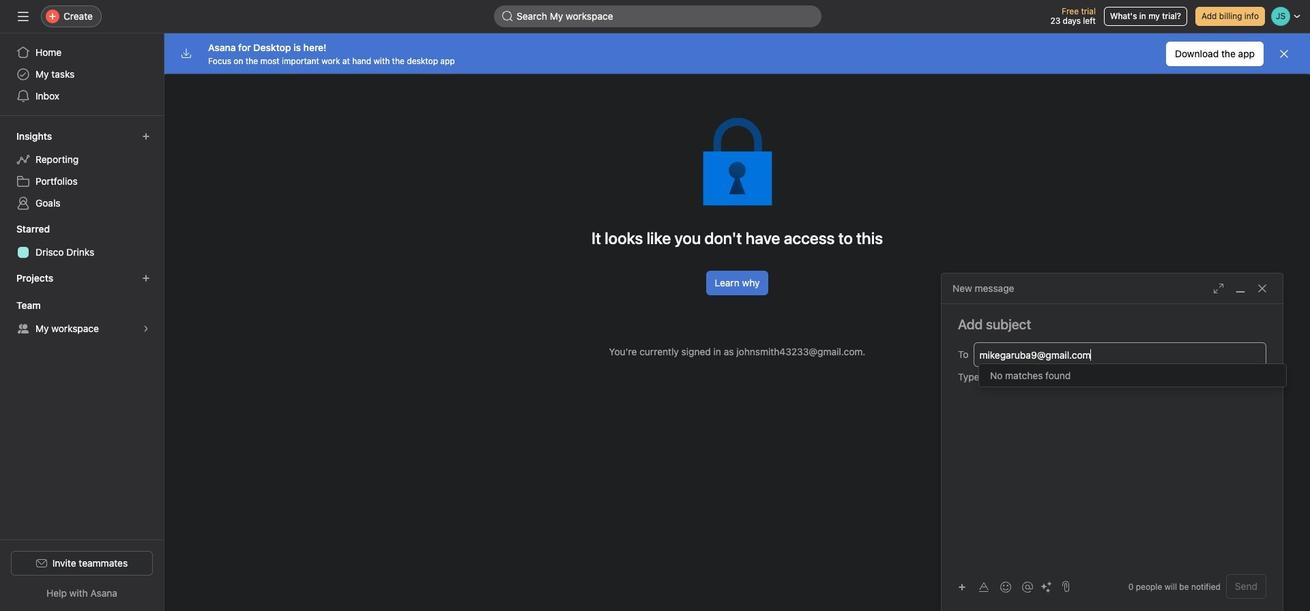 Task type: locate. For each thing, give the bounding box(es) containing it.
list box
[[494, 5, 822, 27]]

Add subject text field
[[942, 315, 1283, 334]]

global element
[[0, 33, 164, 115]]

formatting image
[[978, 582, 989, 593]]

ai assist options image
[[1041, 582, 1052, 593]]

toolbar
[[953, 577, 1056, 597]]

teams element
[[0, 293, 164, 343]]

new project or portfolio image
[[142, 274, 150, 282]]

new insights image
[[142, 132, 150, 141]]

dialog
[[942, 274, 1283, 611]]

at mention image
[[1022, 582, 1033, 593]]

dismiss image
[[1279, 48, 1290, 59]]

expand popout to full screen image
[[1213, 283, 1224, 294]]

hide sidebar image
[[18, 11, 29, 22]]

Type the name of a team, a project, or people text field
[[979, 347, 1093, 363]]



Task type: vqa. For each thing, say whether or not it's contained in the screenshot.
PROFILE "button"
no



Task type: describe. For each thing, give the bounding box(es) containing it.
starred element
[[0, 217, 164, 266]]

see details, my workspace image
[[142, 325, 150, 333]]

insights element
[[0, 124, 164, 217]]

close image
[[1257, 283, 1268, 294]]

minimize image
[[1235, 283, 1246, 294]]

insert an object image
[[958, 583, 966, 591]]

isinverse image
[[502, 11, 513, 22]]

emoji image
[[1000, 582, 1011, 593]]



